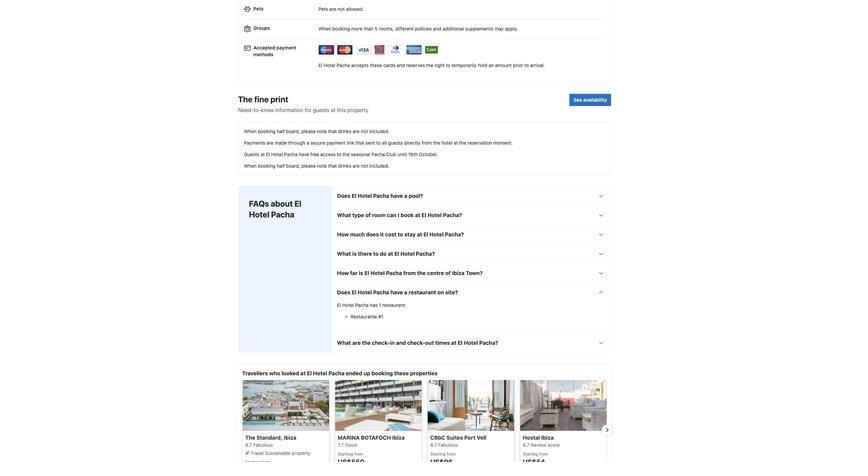 Task type: describe. For each thing, give the bounding box(es) containing it.
are for payments
[[267, 140, 273, 146]]

pacha down mastercard icon
[[337, 62, 350, 68]]

booking down guests
[[258, 163, 275, 169]]

cards
[[383, 62, 395, 68]]

does el hotel pacha have a pool? button
[[332, 187, 611, 206]]

centre
[[427, 270, 444, 276]]

pacha up 1
[[373, 290, 389, 296]]

hotel inside what type of room can i book at el hotel pacha? dropdown button
[[428, 212, 442, 218]]

from for marina botafoch ibiza
[[354, 452, 363, 457]]

how much does it cost to stay at el hotel pacha?
[[337, 232, 464, 238]]

hotel inside "does el hotel pacha have a pool?" dropdown button
[[358, 193, 372, 199]]

1 drinks from the top
[[338, 129, 351, 134]]

have for does el hotel pacha have a restaurant on site?
[[391, 290, 403, 296]]

far
[[350, 270, 358, 276]]

policies
[[415, 26, 432, 32]]

a for does el hotel pacha have a pool?
[[404, 193, 407, 199]]

7.7 good
[[338, 443, 357, 448]]

what for what are the check-in and check-out times at el hotel pacha?
[[337, 340, 351, 346]]

region containing the standard, ibiza
[[237, 380, 612, 462]]

guests at el hotel pacha have free access to the seasonal pacha club until 16th october.
[[244, 152, 438, 157]]

1 vertical spatial not
[[361, 129, 368, 134]]

does for does el hotel pacha have a pool?
[[337, 193, 350, 199]]

16th
[[408, 152, 418, 157]]

hotel up restaurante
[[342, 303, 354, 308]]

there
[[358, 251, 372, 257]]

additional
[[443, 26, 464, 32]]

pacha down "through"
[[284, 152, 298, 157]]

hotel inside the how much does it cost to stay at el hotel pacha? dropdown button
[[430, 232, 444, 238]]

0 vertical spatial not
[[338, 6, 345, 12]]

moment.
[[493, 140, 513, 146]]

visa image
[[356, 45, 371, 55]]

accordion control element
[[331, 186, 611, 353]]

link
[[347, 140, 354, 146]]

payments are made through a secure payment link that sent to all guests directly from the hotel at the reservation moment.
[[244, 140, 513, 146]]

maestro image
[[318, 45, 334, 55]]

diners club image
[[388, 45, 403, 55]]

apply.
[[505, 26, 518, 32]]

the standard, ibiza 8.7 fabulous
[[245, 435, 296, 448]]

marina botafoch ibiza 7.7 good
[[338, 435, 405, 448]]

see availability button
[[570, 94, 611, 106]]

what for what is there to do at el hotel pacha?
[[337, 251, 351, 257]]

the for the standard, ibiza
[[245, 435, 255, 441]]

2 vertical spatial that
[[328, 163, 337, 169]]

1 note from the top
[[317, 129, 327, 134]]

pacha? inside what are the check-in and check-out times at el hotel pacha? dropdown button
[[479, 340, 498, 346]]

in
[[390, 340, 395, 346]]

about
[[271, 199, 293, 209]]

who
[[269, 371, 280, 377]]

el hotel pacha has 1 restaurant:
[[337, 303, 406, 308]]

the fine print need-to-know information for guests at this property
[[238, 95, 368, 113]]

different
[[395, 26, 414, 32]]

1 horizontal spatial is
[[359, 270, 363, 276]]

from up october.
[[422, 140, 432, 146]]

on
[[437, 290, 444, 296]]

cbbc suites port vell 8.7 fabulous
[[430, 435, 486, 448]]

rooms,
[[379, 26, 394, 32]]

guests inside the fine print need-to-know information for guests at this property
[[313, 107, 329, 113]]

starting from for hostal
[[523, 452, 548, 457]]

hotel down maestro image
[[324, 62, 335, 68]]

made
[[275, 140, 287, 146]]

can
[[387, 212, 396, 218]]

cash
[[427, 47, 436, 52]]

it
[[380, 232, 384, 238]]

faqs about el hotel pacha
[[249, 199, 301, 219]]

2 drinks from the top
[[338, 163, 351, 169]]

free
[[310, 152, 319, 157]]

methods
[[253, 52, 273, 57]]

an
[[489, 62, 494, 68]]

1 included. from the top
[[369, 129, 389, 134]]

to right right
[[446, 62, 450, 68]]

right
[[435, 62, 445, 68]]

from inside dropdown button
[[403, 270, 416, 276]]

restaurante
[[351, 314, 377, 320]]

accepted payment methods
[[253, 45, 296, 57]]

faqs
[[249, 199, 269, 209]]

of inside what type of room can i book at el hotel pacha? dropdown button
[[365, 212, 371, 218]]

#1
[[378, 314, 383, 320]]

until
[[398, 152, 407, 157]]

reserves
[[406, 62, 425, 68]]

hotel inside how far is el hotel pacha from the centre of ibiza town? dropdown button
[[371, 270, 385, 276]]

ibiza inside the standard, ibiza 8.7 fabulous
[[284, 435, 296, 441]]

amount
[[495, 62, 512, 68]]

pacha? inside what type of room can i book at el hotel pacha? dropdown button
[[443, 212, 462, 218]]

stay
[[404, 232, 416, 238]]

may
[[495, 26, 504, 32]]

ibiza inside the hostal ibiza 6.7 review score
[[541, 435, 554, 441]]

ibiza inside "marina botafoch ibiza 7.7 good"
[[392, 435, 405, 441]]

booking right up in the bottom of the page
[[372, 371, 393, 377]]

hotel down the made
[[271, 152, 283, 157]]

to right access
[[337, 152, 341, 157]]

el inside faqs about el hotel pacha
[[295, 199, 301, 209]]

at right stay
[[417, 232, 422, 238]]

the left 'centre'
[[417, 270, 426, 276]]

guests
[[244, 152, 259, 157]]

the down link
[[343, 152, 350, 157]]

the left in
[[362, 340, 371, 346]]

at right do at the bottom of page
[[388, 251, 393, 257]]

1 vertical spatial payment
[[327, 140, 346, 146]]

starting for hostal
[[523, 452, 538, 457]]

to-
[[254, 107, 261, 113]]

restaurante #1
[[351, 314, 383, 320]]

travel sustainable property
[[249, 451, 310, 456]]

pacha? inside the how much does it cost to stay at el hotel pacha? dropdown button
[[445, 232, 464, 238]]

does
[[366, 232, 379, 238]]

at right guests
[[261, 152, 265, 157]]

are for pets
[[329, 6, 336, 12]]

from for hostal ibiza
[[539, 452, 548, 457]]

sent
[[366, 140, 375, 146]]

property inside the fine print need-to-know information for guests at this property
[[347, 107, 368, 113]]

2 please from the top
[[301, 163, 316, 169]]

booking up payments
[[258, 129, 275, 134]]

restaurant:
[[382, 303, 406, 308]]

pool?
[[409, 193, 423, 199]]

how much does it cost to stay at el hotel pacha? button
[[332, 225, 611, 244]]

does el hotel pacha have a restaurant on site?
[[337, 290, 458, 296]]

pacha down payments are made through a secure payment link that sent to all guests directly from the hotel at the reservation moment.
[[372, 152, 385, 157]]

payments
[[244, 140, 265, 146]]

cbbc
[[430, 435, 445, 441]]

travellers who looked at el hotel pacha ended up booking these properties
[[242, 371, 438, 377]]

how far is el hotel pacha from the centre of ibiza town? button
[[332, 264, 611, 283]]

starting from for cbbc
[[430, 452, 456, 457]]

how far is el hotel pacha from the centre of ibiza town?
[[337, 270, 483, 276]]

know
[[261, 107, 274, 113]]

starting for cbbc
[[430, 452, 446, 457]]

red 6000 image
[[374, 45, 385, 55]]

pacha up room
[[373, 193, 389, 199]]

restaurant
[[409, 290, 436, 296]]

port
[[464, 435, 476, 441]]

are down seasonal
[[353, 163, 360, 169]]

sustainable
[[265, 451, 290, 456]]

what type of room can i book at el hotel pacha? button
[[332, 206, 611, 225]]

what are the check-in and check-out times at el hotel pacha? button
[[332, 334, 611, 353]]

cost
[[385, 232, 396, 238]]

the left right
[[426, 62, 433, 68]]

a for does el hotel pacha have a restaurant on site?
[[404, 290, 407, 296]]

and inside dropdown button
[[396, 340, 406, 346]]

pets for pets are not allowed.
[[318, 6, 328, 12]]

temporarily
[[452, 62, 477, 68]]

information
[[275, 107, 303, 113]]

pacha up restaurante
[[355, 303, 369, 308]]

out
[[425, 340, 434, 346]]

from for cbbc suites port vell
[[447, 452, 456, 457]]

0 vertical spatial these
[[370, 62, 382, 68]]

1 when booking half board, please note that drinks are not included. from the top
[[244, 129, 389, 134]]

of inside how far is el hotel pacha from the centre of ibiza town? dropdown button
[[445, 270, 451, 276]]

groups
[[253, 25, 270, 31]]

fine
[[254, 95, 269, 104]]

0 vertical spatial have
[[299, 152, 309, 157]]

print
[[270, 95, 288, 104]]

1
[[379, 303, 381, 308]]

marina
[[338, 435, 360, 441]]

the left hotel
[[433, 140, 440, 146]]

what is there to do at el hotel pacha?
[[337, 251, 435, 257]]

up
[[364, 371, 370, 377]]

club
[[386, 152, 396, 157]]



Task type: vqa. For each thing, say whether or not it's contained in the screenshot.
top "guests"
yes



Task type: locate. For each thing, give the bounding box(es) containing it.
2 half from the top
[[277, 163, 285, 169]]

and
[[433, 26, 441, 32], [397, 62, 405, 68], [396, 340, 406, 346]]

0 horizontal spatial starting from
[[338, 452, 363, 457]]

pacha left ended
[[328, 371, 345, 377]]

0 vertical spatial when
[[318, 26, 331, 32]]

2 check- from the left
[[407, 340, 425, 346]]

have inside "does el hotel pacha have a pool?" dropdown button
[[391, 193, 403, 199]]

ibiza up 'travel sustainable property'
[[284, 435, 296, 441]]

1 vertical spatial of
[[445, 270, 451, 276]]

payment inside accepted payment methods
[[276, 45, 296, 51]]

vell
[[477, 435, 486, 441]]

have up restaurant:
[[391, 290, 403, 296]]

0 vertical spatial is
[[352, 251, 357, 257]]

payment up guests at el hotel pacha have free access to the seasonal pacha club until 16th october.
[[327, 140, 346, 146]]

hotel up type
[[358, 193, 372, 199]]

1 starting from the left
[[338, 452, 353, 457]]

8.7 fabulous up travel
[[245, 443, 273, 448]]

how left far
[[337, 270, 349, 276]]

starting from
[[338, 452, 363, 457], [430, 452, 456, 457], [523, 452, 548, 457]]

much
[[350, 232, 365, 238]]

starting down '6.7 review'
[[523, 452, 538, 457]]

booking left "more"
[[332, 26, 350, 32]]

accepted payment methods and conditions element
[[244, 42, 605, 57]]

pacha down about
[[271, 210, 294, 219]]

3 starting from the left
[[523, 452, 538, 457]]

0 vertical spatial note
[[317, 129, 327, 134]]

0 vertical spatial guests
[[313, 107, 329, 113]]

starting for marina
[[338, 452, 353, 457]]

more
[[351, 26, 362, 32]]

1 vertical spatial does
[[337, 290, 350, 296]]

0 vertical spatial a
[[307, 140, 309, 146]]

0 vertical spatial property
[[347, 107, 368, 113]]

what type of room can i book at el hotel pacha?
[[337, 212, 462, 218]]

1 half from the top
[[277, 129, 285, 134]]

times
[[435, 340, 450, 346]]

to inside the how much does it cost to stay at el hotel pacha? dropdown button
[[398, 232, 403, 238]]

2 note from the top
[[317, 163, 327, 169]]

0 horizontal spatial payment
[[276, 45, 296, 51]]

to right the prior
[[524, 62, 529, 68]]

2 horizontal spatial starting
[[523, 452, 538, 457]]

0 vertical spatial what
[[337, 212, 351, 218]]

hotel right looked
[[313, 371, 327, 377]]

are up link
[[353, 129, 360, 134]]

pets up groups
[[253, 6, 263, 11]]

these
[[370, 62, 382, 68], [394, 371, 409, 377]]

arrival.
[[530, 62, 545, 68]]

8.7 fabulous
[[245, 443, 273, 448], [430, 443, 458, 448]]

has
[[370, 303, 378, 308]]

the up need-
[[238, 95, 253, 104]]

0 horizontal spatial starting
[[338, 452, 353, 457]]

the right hotel
[[459, 140, 466, 146]]

ended
[[346, 371, 362, 377]]

payment
[[276, 45, 296, 51], [327, 140, 346, 146]]

5
[[375, 26, 378, 32]]

included. down club on the top left
[[369, 163, 389, 169]]

1 vertical spatial drinks
[[338, 163, 351, 169]]

1 horizontal spatial property
[[347, 107, 368, 113]]

1 vertical spatial what
[[337, 251, 351, 257]]

8.7 fabulous inside the standard, ibiza 8.7 fabulous
[[245, 443, 273, 448]]

how left much
[[337, 232, 349, 238]]

are inside dropdown button
[[352, 340, 361, 346]]

guests
[[313, 107, 329, 113], [388, 140, 403, 146]]

how
[[337, 232, 349, 238], [337, 270, 349, 276]]

2 how from the top
[[337, 270, 349, 276]]

the
[[426, 62, 433, 68], [433, 140, 440, 146], [459, 140, 466, 146], [343, 152, 350, 157], [417, 270, 426, 276], [362, 340, 371, 346]]

not left allowed.
[[338, 6, 345, 12]]

2 vertical spatial when
[[244, 163, 257, 169]]

i
[[398, 212, 399, 218]]

at inside the fine print need-to-know information for guests at this property
[[331, 107, 336, 113]]

from up "does el hotel pacha have a restaurant on site?"
[[403, 270, 416, 276]]

1 vertical spatial when booking half board, please note that drinks are not included.
[[244, 163, 389, 169]]

looked
[[282, 371, 299, 377]]

0 horizontal spatial these
[[370, 62, 382, 68]]

note down access
[[317, 163, 327, 169]]

0 horizontal spatial is
[[352, 251, 357, 257]]

1 vertical spatial how
[[337, 270, 349, 276]]

starting from down 7.7 good
[[338, 452, 363, 457]]

included.
[[369, 129, 389, 134], [369, 163, 389, 169]]

of right type
[[365, 212, 371, 218]]

american express image
[[406, 45, 422, 55]]

1 horizontal spatial guests
[[388, 140, 403, 146]]

pacha? inside what is there to do at el hotel pacha? dropdown button
[[416, 251, 435, 257]]

3 what from the top
[[337, 340, 351, 346]]

2 what from the top
[[337, 251, 351, 257]]

0 vertical spatial does
[[337, 193, 350, 199]]

0 vertical spatial please
[[301, 129, 316, 134]]

not down seasonal
[[361, 163, 368, 169]]

1 vertical spatial half
[[277, 163, 285, 169]]

1 vertical spatial and
[[397, 62, 405, 68]]

hotel up how far is el hotel pacha from the centre of ibiza town?
[[400, 251, 415, 257]]

2 does from the top
[[337, 290, 350, 296]]

1 please from the top
[[301, 129, 316, 134]]

0 vertical spatial board,
[[286, 129, 300, 134]]

ibiza left town?
[[452, 270, 465, 276]]

ibiza right botafoch
[[392, 435, 405, 441]]

from down 7.7 good
[[354, 452, 363, 457]]

this
[[337, 107, 346, 113]]

included. up payments are made through a secure payment link that sent to all guests directly from the hotel at the reservation moment.
[[369, 129, 389, 134]]

score
[[548, 443, 560, 448]]

have left the "free"
[[299, 152, 309, 157]]

do
[[380, 251, 387, 257]]

how for how far is el hotel pacha from the centre of ibiza town?
[[337, 270, 349, 276]]

0 horizontal spatial property
[[292, 451, 310, 456]]

accepts
[[351, 62, 369, 68]]

site?
[[445, 290, 458, 296]]

region
[[237, 380, 612, 462]]

0 vertical spatial when booking half board, please note that drinks are not included.
[[244, 129, 389, 134]]

property inside region
[[292, 451, 310, 456]]

starting down 7.7 good
[[338, 452, 353, 457]]

what for what type of room can i book at el hotel pacha?
[[337, 212, 351, 218]]

0 horizontal spatial of
[[365, 212, 371, 218]]

at
[[331, 107, 336, 113], [454, 140, 458, 146], [261, 152, 265, 157], [415, 212, 420, 218], [417, 232, 422, 238], [388, 251, 393, 257], [451, 340, 456, 346], [300, 371, 306, 377]]

1 vertical spatial when
[[244, 129, 257, 134]]

1 horizontal spatial of
[[445, 270, 451, 276]]

and right policies
[[433, 26, 441, 32]]

to
[[446, 62, 450, 68], [524, 62, 529, 68], [376, 140, 381, 146], [337, 152, 341, 157], [398, 232, 403, 238], [373, 251, 379, 257]]

directly
[[404, 140, 420, 146]]

2 vertical spatial not
[[361, 163, 368, 169]]

ibiza
[[452, 270, 465, 276], [284, 435, 296, 441], [392, 435, 405, 441], [541, 435, 554, 441]]

2 starting from from the left
[[430, 452, 456, 457]]

3 starting from from the left
[[523, 452, 548, 457]]

have inside does el hotel pacha have a restaurant on site? dropdown button
[[391, 290, 403, 296]]

guests right all on the left top of page
[[388, 140, 403, 146]]

2 8.7 fabulous from the left
[[430, 443, 458, 448]]

a left restaurant
[[404, 290, 407, 296]]

property right the this
[[347, 107, 368, 113]]

and right 'cards'
[[397, 62, 405, 68]]

from down '6.7 review'
[[539, 452, 548, 457]]

2 horizontal spatial starting from
[[523, 452, 548, 457]]

1 vertical spatial these
[[394, 371, 409, 377]]

when up maestro image
[[318, 26, 331, 32]]

are for what
[[352, 340, 361, 346]]

hotel inside what are the check-in and check-out times at el hotel pacha? dropdown button
[[464, 340, 478, 346]]

1 board, from the top
[[286, 129, 300, 134]]

0 vertical spatial the
[[238, 95, 253, 104]]

ibiza inside dropdown button
[[452, 270, 465, 276]]

0 vertical spatial half
[[277, 129, 285, 134]]

october.
[[419, 152, 438, 157]]

the inside the fine print need-to-know information for guests at this property
[[238, 95, 253, 104]]

1 vertical spatial a
[[404, 193, 407, 199]]

el
[[318, 62, 322, 68], [266, 152, 270, 157], [352, 193, 356, 199], [295, 199, 301, 209], [422, 212, 426, 218], [423, 232, 428, 238], [394, 251, 399, 257], [365, 270, 369, 276], [352, 290, 356, 296], [337, 303, 341, 308], [458, 340, 463, 346], [307, 371, 312, 377]]

2 board, from the top
[[286, 163, 300, 169]]

2 vertical spatial have
[[391, 290, 403, 296]]

1 vertical spatial that
[[356, 140, 364, 146]]

drinks down guests at el hotel pacha have free access to the seasonal pacha club until 16th october.
[[338, 163, 351, 169]]

1 vertical spatial included.
[[369, 163, 389, 169]]

1 horizontal spatial starting from
[[430, 452, 456, 457]]

travellers
[[242, 371, 268, 377]]

what are the check-in and check-out times at el hotel pacha?
[[337, 340, 498, 346]]

2 included. from the top
[[369, 163, 389, 169]]

how for how much does it cost to stay at el hotel pacha?
[[337, 232, 349, 238]]

pacha?
[[443, 212, 462, 218], [445, 232, 464, 238], [416, 251, 435, 257], [479, 340, 498, 346]]

see
[[574, 97, 582, 103]]

that right link
[[356, 140, 364, 146]]

what is there to do at el hotel pacha? button
[[332, 245, 611, 264]]

0 vertical spatial and
[[433, 26, 441, 32]]

0 vertical spatial of
[[365, 212, 371, 218]]

are left the made
[[267, 140, 273, 146]]

starting from down cbbc
[[430, 452, 456, 457]]

to left all on the left top of page
[[376, 140, 381, 146]]

8.7 fabulous inside cbbc suites port vell 8.7 fabulous
[[430, 443, 458, 448]]

what up travellers who looked at el hotel pacha ended up booking these properties
[[337, 340, 351, 346]]

note up secure
[[317, 129, 327, 134]]

are
[[329, 6, 336, 12], [353, 129, 360, 134], [267, 140, 273, 146], [353, 163, 360, 169], [352, 340, 361, 346]]

1 horizontal spatial these
[[394, 371, 409, 377]]

at left the this
[[331, 107, 336, 113]]

travel
[[251, 451, 264, 456]]

property right 'sustainable'
[[292, 451, 310, 456]]

board, up "through"
[[286, 129, 300, 134]]

pets for pets
[[253, 6, 263, 11]]

8.7 fabulous down cbbc
[[430, 443, 458, 448]]

1 horizontal spatial starting
[[430, 452, 446, 457]]

2 vertical spatial what
[[337, 340, 351, 346]]

is
[[352, 251, 357, 257], [359, 270, 363, 276]]

when booking half board, please note that drinks are not included. up secure
[[244, 129, 389, 134]]

when
[[318, 26, 331, 32], [244, 129, 257, 134], [244, 163, 257, 169]]

0 vertical spatial payment
[[276, 45, 296, 51]]

have for does el hotel pacha have a pool?
[[391, 193, 403, 199]]

2 vertical spatial and
[[396, 340, 406, 346]]

seasonal
[[351, 152, 370, 157]]

accepted
[[253, 45, 275, 51]]

payment right accepted
[[276, 45, 296, 51]]

guests right for
[[313, 107, 329, 113]]

botafoch
[[361, 435, 391, 441]]

type
[[352, 212, 364, 218]]

is left there
[[352, 251, 357, 257]]

check- down #1
[[372, 340, 390, 346]]

2 starting from the left
[[430, 452, 446, 457]]

when booking more than 5 rooms, different policies and additional supplements may apply.
[[318, 26, 518, 32]]

ibiza up 'score' in the right bottom of the page
[[541, 435, 554, 441]]

a left secure
[[307, 140, 309, 146]]

hotel down faqs
[[249, 210, 269, 219]]

1 what from the top
[[337, 212, 351, 218]]

when booking half board, please note that drinks are not included. down the "free"
[[244, 163, 389, 169]]

access
[[320, 152, 336, 157]]

0 vertical spatial how
[[337, 232, 349, 238]]

pacha inside faqs about el hotel pacha
[[271, 210, 294, 219]]

hotel right times
[[464, 340, 478, 346]]

1 vertical spatial guests
[[388, 140, 403, 146]]

0 horizontal spatial check-
[[372, 340, 390, 346]]

pets
[[253, 6, 263, 11], [318, 6, 328, 12]]

that down access
[[328, 163, 337, 169]]

than
[[364, 26, 373, 32]]

hotel right stay
[[430, 232, 444, 238]]

at right book
[[415, 212, 420, 218]]

1 check- from the left
[[372, 340, 390, 346]]

that up access
[[328, 129, 337, 134]]

1 horizontal spatial 8.7 fabulous
[[430, 443, 458, 448]]

half down the made
[[277, 163, 285, 169]]

to left do at the bottom of page
[[373, 251, 379, 257]]

starting from down '6.7 review'
[[523, 452, 548, 457]]

have left pool?
[[391, 193, 403, 199]]

1 starting from from the left
[[338, 452, 363, 457]]

and right in
[[396, 340, 406, 346]]

please up secure
[[301, 129, 316, 134]]

1 vertical spatial property
[[292, 451, 310, 456]]

prior
[[513, 62, 523, 68]]

hotel down do at the bottom of page
[[371, 270, 385, 276]]

hotel inside what is there to do at el hotel pacha? dropdown button
[[400, 251, 415, 257]]

1 vertical spatial board,
[[286, 163, 300, 169]]

0 horizontal spatial 8.7 fabulous
[[245, 443, 273, 448]]

to inside what is there to do at el hotel pacha? dropdown button
[[373, 251, 379, 257]]

board, down "through"
[[286, 163, 300, 169]]

half
[[277, 129, 285, 134], [277, 163, 285, 169]]

starting from for marina
[[338, 452, 363, 457]]

0 vertical spatial drinks
[[338, 129, 351, 134]]

town?
[[466, 270, 483, 276]]

when up payments
[[244, 129, 257, 134]]

hostal ibiza 6.7 review score
[[523, 435, 560, 448]]

0 vertical spatial included.
[[369, 129, 389, 134]]

the inside the standard, ibiza 8.7 fabulous
[[245, 435, 255, 441]]

1 does from the top
[[337, 193, 350, 199]]

properties
[[410, 371, 438, 377]]

does for does el hotel pacha have a restaurant on site?
[[337, 290, 350, 296]]

1 how from the top
[[337, 232, 349, 238]]

that
[[328, 129, 337, 134], [356, 140, 364, 146], [328, 163, 337, 169]]

2 when booking half board, please note that drinks are not included. from the top
[[244, 163, 389, 169]]

to left stay
[[398, 232, 403, 238]]

does el hotel pacha have a pool?
[[337, 193, 423, 199]]

at right hotel
[[454, 140, 458, 146]]

at right looked
[[300, 371, 306, 377]]

when down guests
[[244, 163, 257, 169]]

1 vertical spatial have
[[391, 193, 403, 199]]

reservation
[[468, 140, 492, 146]]

not
[[338, 6, 345, 12], [361, 129, 368, 134], [361, 163, 368, 169]]

el hotel pacha accepts these cards and reserves the right to temporarily hold an amount prior to arrival.
[[318, 62, 545, 68]]

1 horizontal spatial payment
[[327, 140, 346, 146]]

does
[[337, 193, 350, 199], [337, 290, 350, 296]]

of right 'centre'
[[445, 270, 451, 276]]

all
[[382, 140, 387, 146]]

hostal
[[523, 435, 540, 441]]

1 vertical spatial note
[[317, 163, 327, 169]]

hotel
[[442, 140, 452, 146]]

1 horizontal spatial pets
[[318, 6, 328, 12]]

book
[[401, 212, 414, 218]]

1 horizontal spatial check-
[[407, 340, 425, 346]]

the for the fine print
[[238, 95, 253, 104]]

pacha up "does el hotel pacha have a restaurant on site?"
[[386, 270, 402, 276]]

0 vertical spatial that
[[328, 129, 337, 134]]

0 horizontal spatial pets
[[253, 6, 263, 11]]

2 vertical spatial a
[[404, 290, 407, 296]]

1 vertical spatial please
[[301, 163, 316, 169]]

mastercard image
[[337, 45, 353, 55]]

at right times
[[451, 340, 456, 346]]

0 horizontal spatial guests
[[313, 107, 329, 113]]

allowed.
[[346, 6, 364, 12]]

1 vertical spatial is
[[359, 270, 363, 276]]

1 vertical spatial the
[[245, 435, 255, 441]]

from
[[422, 140, 432, 146], [403, 270, 416, 276], [354, 452, 363, 457], [447, 452, 456, 457], [539, 452, 548, 457]]

hotel inside faqs about el hotel pacha
[[249, 210, 269, 219]]

hotel inside does el hotel pacha have a restaurant on site? dropdown button
[[358, 290, 372, 296]]

check-
[[372, 340, 390, 346], [407, 340, 425, 346]]

1 8.7 fabulous from the left
[[245, 443, 273, 448]]



